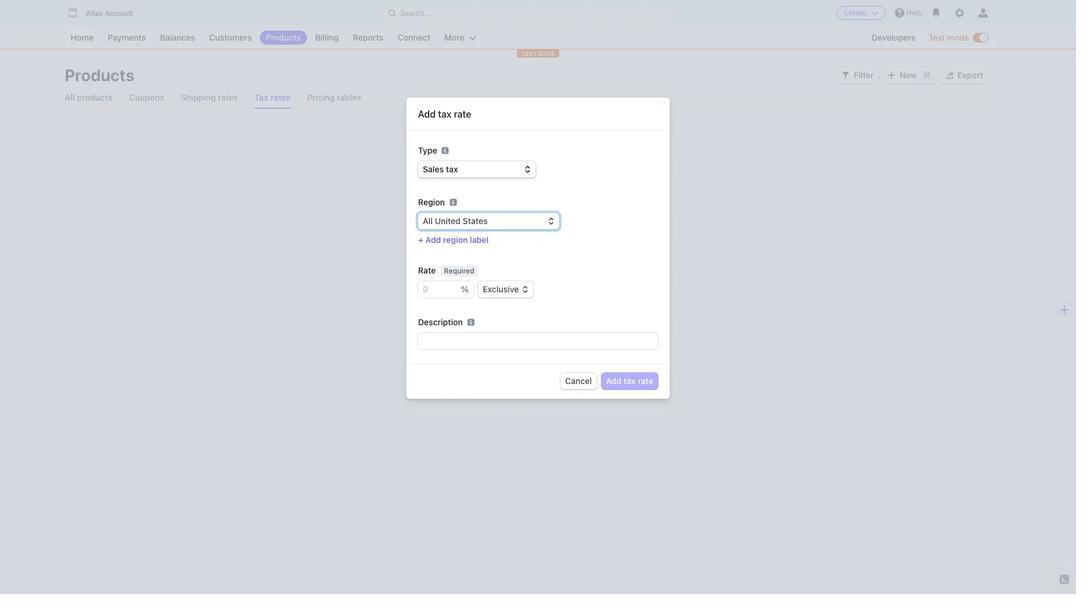 Task type: vqa. For each thing, say whether or not it's contained in the screenshot.
2nd Select Item checkbox from the bottom of the page
no



Task type: locate. For each thing, give the bounding box(es) containing it.
0 vertical spatial add tax rate
[[418, 109, 471, 119]]

payments
[[108, 32, 146, 42]]

developers
[[872, 32, 916, 42]]

amount
[[409, 307, 437, 317]]

add right +
[[426, 235, 441, 245]]

tax
[[255, 92, 268, 102], [539, 265, 558, 279], [621, 283, 634, 293], [469, 295, 482, 305]]

+
[[418, 235, 423, 245]]

products left billing
[[266, 32, 301, 42]]

your
[[454, 335, 471, 345]]

region
[[418, 197, 445, 207]]

1 svg image from the left
[[843, 72, 850, 79]]

% button
[[461, 281, 474, 298]]

rate
[[418, 265, 436, 275]]

1 vertical spatial all
[[423, 216, 433, 226]]

rate inside button
[[638, 376, 654, 386]]

tax inside tax rates link
[[255, 92, 268, 102]]

stripe up determine
[[503, 265, 536, 279]]

1 vertical spatial rate
[[638, 376, 654, 386]]

all down region
[[423, 216, 433, 226]]

svg image left new
[[888, 72, 895, 79]]

1 horizontal spatial svg image
[[888, 72, 895, 79]]

settings
[[488, 335, 519, 345]]

rates right shipping
[[218, 92, 238, 102]]

svg image left filter
[[843, 72, 850, 79]]

tax right shipping rates
[[255, 92, 268, 102]]

home link
[[65, 31, 99, 45]]

billing link
[[309, 31, 345, 45]]

0 text field
[[418, 281, 461, 298]]

1 horizontal spatial all
[[423, 216, 433, 226]]

1 horizontal spatial rate
[[638, 376, 654, 386]]

add tax rate inside add tax rate button
[[606, 376, 654, 386]]

states
[[463, 216, 488, 226]]

test mode
[[929, 32, 969, 42]]

tab list
[[65, 87, 988, 109]]

2 horizontal spatial rates
[[518, 283, 537, 293]]

test data
[[522, 50, 555, 57]]

0 horizontal spatial rate
[[454, 109, 471, 119]]

0 horizontal spatial rates
[[218, 92, 238, 102]]

determine
[[498, 295, 537, 305]]

pricing tables link
[[307, 87, 361, 108]]

search…
[[401, 9, 431, 17]]

mode
[[948, 32, 969, 42]]

shipping
[[181, 92, 216, 102]]

rates
[[218, 92, 238, 102], [270, 92, 291, 102], [518, 283, 537, 293]]

atlas
[[86, 9, 103, 18]]

Search… search field
[[382, 6, 671, 20]]

all left products
[[65, 92, 75, 102]]

svg image inside filter popup button
[[843, 72, 850, 79]]

united
[[435, 216, 461, 226]]

1 vertical spatial products
[[65, 65, 134, 85]]

add tax rate button
[[601, 373, 658, 389]]

add tax rate
[[418, 109, 471, 119], [606, 376, 654, 386]]

developers link
[[866, 31, 922, 45]]

create button
[[837, 6, 886, 20]]

type
[[418, 145, 437, 155]]

1 horizontal spatial stripe
[[503, 265, 536, 279]]

stripe
[[503, 265, 536, 279], [596, 283, 619, 293], [444, 295, 466, 305]]

1 horizontal spatial rates
[[270, 92, 291, 102]]

all
[[65, 92, 75, 102], [423, 216, 433, 226]]

add tax rate right cancel
[[606, 376, 654, 386]]

svg image
[[843, 72, 850, 79], [888, 72, 895, 79]]

to
[[468, 283, 476, 293]]

right
[[606, 295, 624, 305]]

1 vertical spatial add tax rate
[[606, 376, 654, 386]]

1 horizontal spatial add tax rate
[[606, 376, 654, 386]]

activated
[[449, 265, 500, 279]]

and
[[539, 295, 553, 305]]

add
[[418, 109, 436, 119], [426, 235, 441, 245], [606, 376, 622, 386]]

create
[[844, 8, 867, 17]]

0 vertical spatial rate
[[454, 109, 471, 119]]

2 horizontal spatial stripe
[[596, 283, 619, 293]]

stripe up right
[[596, 283, 619, 293]]

connect link
[[392, 31, 436, 45]]

notifications image
[[932, 8, 941, 18]]

rates left pricing
[[270, 92, 291, 102]]

new
[[900, 70, 917, 80]]

0 horizontal spatial svg image
[[843, 72, 850, 79]]

pricing tables
[[307, 92, 361, 102]]

0 horizontal spatial products
[[65, 65, 134, 85]]

tax
[[438, 109, 452, 119], [504, 283, 516, 293], [450, 307, 461, 317], [474, 335, 486, 345], [624, 376, 636, 386]]

automatically.
[[463, 307, 516, 317]]

export
[[958, 70, 984, 80]]

rates up determine
[[518, 283, 537, 293]]

0 vertical spatial products
[[266, 32, 301, 42]]

all products link
[[65, 87, 113, 108]]

0 horizontal spatial stripe
[[444, 295, 466, 305]]

shipping rates link
[[181, 87, 238, 108]]

all united states button
[[418, 213, 559, 229]]

add right cancel
[[606, 376, 622, 386]]

atlas account
[[86, 9, 133, 18]]

payments link
[[102, 31, 152, 45]]

rates for tax rates
[[270, 92, 291, 102]]

connect
[[398, 32, 431, 42]]

the
[[592, 295, 604, 305]]

products up products
[[65, 65, 134, 85]]

products
[[266, 32, 301, 42], [65, 65, 134, 85]]

1 horizontal spatial products
[[266, 32, 301, 42]]

add tax rate up the type
[[418, 109, 471, 119]]

0 horizontal spatial all
[[65, 92, 75, 102]]

all inside tab list
[[65, 92, 75, 102]]

all inside popup button
[[423, 216, 433, 226]]

reports
[[353, 32, 384, 42]]

customers
[[209, 32, 252, 42]]

stripe down need
[[444, 295, 466, 305]]

description
[[418, 317, 463, 327]]

add up the type
[[418, 109, 436, 119]]

you've
[[409, 265, 446, 279]]

0 vertical spatial all
[[65, 92, 75, 102]]

don't
[[425, 283, 445, 293]]



Task type: describe. For each thing, give the bounding box(es) containing it.
coupons link
[[129, 87, 164, 108]]

home
[[71, 32, 94, 42]]

pricing
[[307, 92, 335, 102]]

0 horizontal spatial add tax rate
[[418, 109, 471, 119]]

%
[[461, 284, 469, 294]]

tax left is
[[621, 283, 634, 293]]

0 vertical spatial stripe
[[503, 265, 536, 279]]

all products
[[65, 92, 113, 102]]

2 svg image from the left
[[888, 72, 895, 79]]

filter button
[[838, 67, 879, 84]]

configure your tax settings
[[414, 335, 519, 345]]

1 vertical spatial add
[[426, 235, 441, 245]]

test
[[929, 32, 945, 42]]

balances link
[[154, 31, 201, 45]]

once
[[576, 283, 594, 293]]

you
[[409, 283, 423, 293]]

will
[[484, 295, 496, 305]]

all united states
[[423, 216, 488, 226]]

+ add region label
[[418, 235, 489, 245]]

tax rates link
[[255, 87, 291, 108]]

data
[[539, 50, 555, 57]]

atlas account button
[[65, 5, 145, 21]]

more
[[445, 32, 465, 42]]

billing
[[315, 32, 339, 42]]

products
[[77, 92, 113, 102]]

tables
[[337, 92, 361, 102]]

filter
[[854, 70, 874, 80]]

cancel
[[565, 376, 592, 386]]

all for all united states
[[423, 216, 433, 226]]

+ add region label button
[[418, 234, 489, 246]]

cancel button
[[561, 373, 597, 389]]

tax down to
[[469, 295, 482, 305]]

2 vertical spatial stripe
[[444, 295, 466, 305]]

you've activated stripe tax you don't need to create tax rates manually once stripe tax is enabled. stripe tax will determine and calculate the right amount of tax automatically.
[[409, 265, 643, 317]]

0 vertical spatial add
[[418, 109, 436, 119]]

rates for shipping rates
[[218, 92, 238, 102]]

2 vertical spatial add
[[606, 376, 622, 386]]

tax up manually at the top right of the page
[[539, 265, 558, 279]]

coupons
[[129, 92, 164, 102]]

Description text field
[[418, 333, 658, 349]]

calculate
[[555, 295, 590, 305]]

reports link
[[347, 31, 389, 45]]

test
[[522, 50, 537, 57]]

export button
[[942, 67, 988, 84]]

customers link
[[203, 31, 258, 45]]

all for all products
[[65, 92, 75, 102]]

need
[[447, 283, 466, 293]]

shipping rates
[[181, 92, 238, 102]]

manually
[[540, 283, 573, 293]]

of
[[440, 307, 447, 317]]

n
[[924, 71, 930, 79]]

products link
[[260, 31, 307, 45]]

balances
[[160, 32, 195, 42]]

tax inside button
[[624, 376, 636, 386]]

region
[[443, 235, 468, 245]]

1 vertical spatial stripe
[[596, 283, 619, 293]]

is
[[636, 283, 643, 293]]

enabled.
[[409, 295, 442, 305]]

tax rates
[[255, 92, 291, 102]]

account
[[105, 9, 133, 18]]

create
[[478, 283, 502, 293]]

label
[[470, 235, 489, 245]]

svg image
[[946, 72, 953, 79]]

more button
[[439, 31, 482, 45]]

configure your tax settings link
[[409, 332, 524, 349]]

required
[[444, 266, 475, 275]]

configure
[[414, 335, 452, 345]]

rates inside you've activated stripe tax you don't need to create tax rates manually once stripe tax is enabled. stripe tax will determine and calculate the right amount of tax automatically.
[[518, 283, 537, 293]]

tab list containing all products
[[65, 87, 988, 109]]



